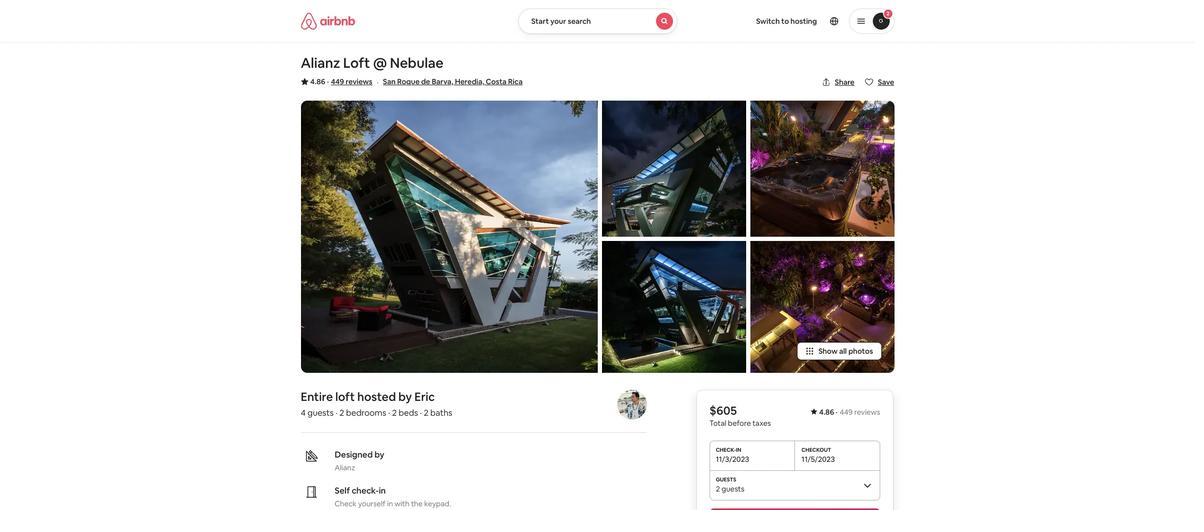 Task type: locate. For each thing, give the bounding box(es) containing it.
0 vertical spatial alianz
[[301, 54, 340, 72]]

4.86 · 449 reviews
[[310, 77, 373, 86], [820, 408, 881, 417]]

all
[[840, 347, 847, 356]]

exterior de noche image
[[602, 241, 746, 373]]

4
[[301, 408, 306, 419]]

0 vertical spatial 4.86
[[310, 77, 325, 86]]

taxes
[[753, 419, 772, 428]]

baths
[[431, 408, 453, 419]]

1 vertical spatial alianz
[[335, 463, 355, 473]]

0 horizontal spatial reviews
[[346, 77, 373, 86]]

alianz
[[301, 54, 340, 72], [335, 463, 355, 473]]

guests down entire
[[308, 408, 334, 419]]

4.86 up '11/5/2023'
[[820, 408, 835, 417]]

·
[[327, 77, 329, 86], [377, 77, 379, 88], [336, 408, 338, 419], [388, 408, 390, 419], [420, 408, 422, 419], [836, 408, 838, 417]]

profile element
[[690, 0, 895, 42]]

1 horizontal spatial 449
[[840, 408, 853, 417]]

4.86 left 449 reviews 'button'
[[310, 77, 325, 86]]

reviews
[[346, 77, 373, 86], [855, 408, 881, 417]]

0 horizontal spatial guests
[[308, 408, 334, 419]]

san roque de barva, heredia, costa rica button
[[383, 75, 523, 88]]

yourself
[[358, 499, 386, 509]]

guests
[[308, 408, 334, 419], [722, 484, 745, 494]]

1 horizontal spatial in
[[387, 499, 393, 509]]

self
[[335, 486, 350, 497]]

0 vertical spatial in
[[379, 486, 386, 497]]

alianz loft @ nebulae image 5 image
[[750, 241, 895, 373]]

with
[[395, 499, 410, 509]]

1 vertical spatial guests
[[722, 484, 745, 494]]

guests down 11/3/2023
[[722, 484, 745, 494]]

2 inside popup button
[[716, 484, 721, 494]]

0 vertical spatial 449
[[331, 77, 344, 86]]

· san roque de barva, heredia, costa rica
[[377, 77, 523, 88]]

in left with
[[387, 499, 393, 509]]

in
[[379, 486, 386, 497], [387, 499, 393, 509]]

1 vertical spatial in
[[387, 499, 393, 509]]

1 horizontal spatial guests
[[722, 484, 745, 494]]

449 reviews button
[[331, 76, 373, 87]]

loft
[[336, 390, 355, 404]]

check
[[335, 499, 357, 509]]

1 horizontal spatial 4.86 · 449 reviews
[[820, 408, 881, 417]]

jacuzzi image
[[750, 101, 895, 237]]

search
[[568, 16, 591, 26]]

alianz down "designed"
[[335, 463, 355, 473]]

designed by alianz
[[335, 449, 385, 473]]

show
[[819, 347, 838, 356]]

2
[[887, 10, 890, 17], [340, 408, 344, 419], [392, 408, 397, 419], [424, 408, 429, 419], [716, 484, 721, 494]]

start your search button
[[518, 8, 677, 34]]

save button
[[861, 73, 899, 91]]

alianz left loft
[[301, 54, 340, 72]]

hosted
[[358, 390, 396, 404]]

alianz loft @ nebulae
[[301, 54, 444, 72]]

balcon no2 image
[[602, 101, 746, 237]]

4.86
[[310, 77, 325, 86], [820, 408, 835, 417]]

learn more about the host, eric. image
[[618, 390, 647, 420], [618, 390, 647, 420]]

0 horizontal spatial 4.86
[[310, 77, 325, 86]]

self check-in check yourself in with the keypad.
[[335, 486, 451, 509]]

bedrooms
[[346, 408, 386, 419]]

by
[[375, 449, 385, 461]]

entire
[[301, 390, 333, 404]]

designed
[[335, 449, 373, 461]]

1 horizontal spatial 4.86
[[820, 408, 835, 417]]

barva,
[[432, 77, 454, 86]]

449
[[331, 77, 344, 86], [840, 408, 853, 417]]

2 guests button
[[710, 471, 881, 500]]

0 vertical spatial guests
[[308, 408, 334, 419]]

start your search
[[532, 16, 591, 26]]

1 horizontal spatial reviews
[[855, 408, 881, 417]]

0 vertical spatial 4.86 · 449 reviews
[[310, 77, 373, 86]]

hosting
[[791, 16, 817, 26]]

1 vertical spatial 449
[[840, 408, 853, 417]]

in up yourself
[[379, 486, 386, 497]]



Task type: describe. For each thing, give the bounding box(es) containing it.
before
[[729, 419, 752, 428]]

keypad.
[[424, 499, 451, 509]]

exterior día image
[[301, 101, 598, 373]]

11/3/2023
[[716, 455, 750, 464]]

$605
[[710, 403, 738, 418]]

0 horizontal spatial 449
[[331, 77, 344, 86]]

@
[[373, 54, 387, 72]]

san
[[383, 77, 396, 86]]

guests inside entire loft hosted by eric 4 guests · 2 bedrooms · 2 beds · 2 baths
[[308, 408, 334, 419]]

$605 total before taxes
[[710, 403, 772, 428]]

Start your search search field
[[518, 8, 677, 34]]

rica
[[508, 77, 523, 86]]

share button
[[818, 73, 859, 91]]

total
[[710, 419, 727, 428]]

beds
[[399, 408, 418, 419]]

guests inside popup button
[[722, 484, 745, 494]]

show all photos
[[819, 347, 873, 356]]

costa
[[486, 77, 507, 86]]

heredia,
[[455, 77, 484, 86]]

1 vertical spatial reviews
[[855, 408, 881, 417]]

1 vertical spatial 4.86 · 449 reviews
[[820, 408, 881, 417]]

switch to hosting
[[756, 16, 817, 26]]

2 guests
[[716, 484, 745, 494]]

photos
[[849, 347, 873, 356]]

roque
[[397, 77, 420, 86]]

to
[[782, 16, 789, 26]]

loft
[[343, 54, 370, 72]]

show all photos button
[[798, 342, 882, 360]]

check-
[[352, 486, 379, 497]]

start
[[532, 16, 549, 26]]

nebulae
[[390, 54, 444, 72]]

by eric
[[399, 390, 435, 404]]

switch
[[756, 16, 780, 26]]

0 vertical spatial reviews
[[346, 77, 373, 86]]

save
[[878, 77, 895, 87]]

1 vertical spatial 4.86
[[820, 408, 835, 417]]

the
[[411, 499, 423, 509]]

de
[[421, 77, 430, 86]]

switch to hosting link
[[750, 10, 824, 32]]

your
[[551, 16, 566, 26]]

0 horizontal spatial in
[[379, 486, 386, 497]]

2 inside dropdown button
[[887, 10, 890, 17]]

share
[[835, 77, 855, 87]]

alianz inside designed by alianz
[[335, 463, 355, 473]]

entire loft hosted by eric 4 guests · 2 bedrooms · 2 beds · 2 baths
[[301, 390, 453, 419]]

2 button
[[849, 8, 895, 34]]

0 horizontal spatial 4.86 · 449 reviews
[[310, 77, 373, 86]]

11/5/2023
[[802, 455, 835, 464]]



Task type: vqa. For each thing, say whether or not it's contained in the screenshot.
the by Eric
yes



